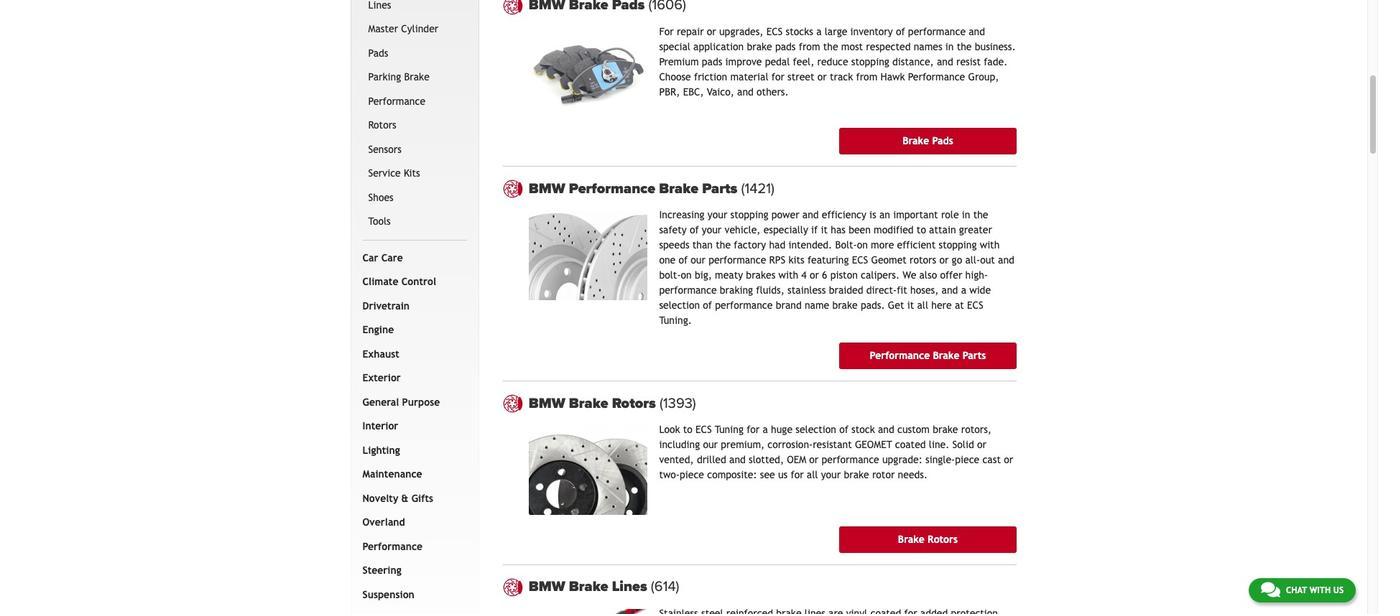 Task type: locate. For each thing, give the bounding box(es) containing it.
our inside "look to ecs tuning for a huge selection of stock and custom brake rotors, including our premium, corrosion-resistant geomet coated line. solid or vented, drilled and slotted, oem or performance upgrade: single-piece cast or two-piece composite: see us for all your brake rotor needs."
[[703, 439, 718, 451]]

braided
[[829, 285, 863, 296]]

modified
[[874, 224, 914, 236]]

1 vertical spatial to
[[683, 424, 693, 435]]

exhaust
[[362, 348, 399, 360]]

overland link
[[360, 511, 464, 535]]

1 horizontal spatial for
[[771, 71, 785, 82]]

huge
[[771, 424, 793, 435]]

rotors link
[[365, 114, 464, 138]]

1 bmw from the top
[[529, 180, 565, 197]]

performance for the top performance link
[[368, 95, 425, 107]]

the
[[823, 41, 838, 52], [957, 41, 972, 52], [973, 209, 988, 221], [716, 239, 731, 251]]

high-
[[965, 270, 988, 281]]

pads up the 'friction'
[[702, 56, 722, 67]]

or right "cast"
[[1004, 454, 1013, 466]]

3 bmw from the top
[[529, 578, 565, 596]]

ecs inside for repair or upgrades, ecs stocks a large inventory of performance and special application brake pads from the most respected names in the business. premium pads improve pedal feel, reduce stopping distance, and resist fade. choose friction material for street or track from hawk performance group, pbr, ebc, vaico, and others.
[[766, 26, 783, 37]]

gifts
[[411, 493, 433, 504]]

1 vertical spatial performance link
[[360, 535, 464, 559]]

1 vertical spatial our
[[703, 439, 718, 451]]

most
[[841, 41, 863, 52]]

to inside increasing your stopping power and efficiency is an important role in the safety of your vehicle, especially if it has been modified to attain greater speeds than the factory had intended. bolt-on more efficient stopping with one of our performance rps kits featuring ecs geomet rotors or go all-out and bolt-on big, meaty brakes with 4 or 6 piston calipers. we also offer high- performance braking fluids, stainless braided direct-fit hoses, and a wide selection of performance brand name brake pads. get it all here at ecs tuning.
[[917, 224, 926, 236]]

safety
[[659, 224, 687, 236]]

stopping up vehicle,
[[730, 209, 769, 221]]

and down 'premium,' at the right of the page
[[729, 454, 746, 466]]

brake rotors link
[[840, 526, 1016, 553]]

selection up tuning.
[[659, 300, 700, 311]]

brake
[[747, 41, 772, 52], [832, 300, 858, 311], [933, 424, 958, 435], [844, 469, 869, 481]]

performance up "names" on the right top
[[908, 26, 966, 37]]

0 vertical spatial it
[[821, 224, 828, 236]]

interior
[[362, 421, 398, 432]]

track
[[830, 71, 853, 82]]

parts down at
[[963, 350, 986, 361]]

business.
[[975, 41, 1016, 52]]

out
[[980, 254, 995, 266]]

on
[[857, 239, 868, 251], [681, 270, 692, 281]]

performance
[[908, 71, 965, 82], [368, 95, 425, 107], [569, 180, 655, 197], [870, 350, 930, 361], [362, 541, 423, 552]]

1 vertical spatial from
[[856, 71, 877, 82]]

0 vertical spatial a
[[816, 26, 822, 37]]

2 vertical spatial with
[[1310, 586, 1331, 596]]

performance down the resistant
[[822, 454, 879, 466]]

in right role
[[962, 209, 970, 221]]

stopping up go
[[939, 239, 977, 251]]

brake inside for repair or upgrades, ecs stocks a large inventory of performance and special application brake pads from the most respected names in the business. premium pads improve pedal feel, reduce stopping distance, and resist fade. choose friction material for street or track from hawk performance group, pbr, ebc, vaico, and others.
[[747, 41, 772, 52]]

on left big,
[[681, 270, 692, 281]]

0 horizontal spatial with
[[779, 270, 798, 281]]

performance inside braking subcategories element
[[368, 95, 425, 107]]

of inside "look to ecs tuning for a huge selection of stock and custom brake rotors, including our premium, corrosion-resistant geomet coated line. solid or vented, drilled and slotted, oem or performance upgrade: single-piece cast or two-piece composite: see us for all your brake rotor needs."
[[839, 424, 848, 435]]

fluids,
[[756, 285, 785, 296]]

performance up performance brake parts thumbnail image
[[569, 180, 655, 197]]

0 vertical spatial our
[[691, 254, 706, 266]]

1 horizontal spatial with
[[980, 239, 1000, 251]]

premium,
[[721, 439, 765, 451]]

car care
[[362, 252, 403, 264]]

performance down parking brake
[[368, 95, 425, 107]]

a
[[816, 26, 822, 37], [961, 285, 966, 296], [763, 424, 768, 435]]

1 horizontal spatial in
[[962, 209, 970, 221]]

your
[[708, 209, 727, 221], [702, 224, 722, 236], [821, 469, 841, 481]]

all right us on the bottom right
[[807, 469, 818, 481]]

1 vertical spatial pads
[[702, 56, 722, 67]]

from right track
[[856, 71, 877, 82]]

to
[[917, 224, 926, 236], [683, 424, 693, 435]]

1 vertical spatial rotors
[[612, 395, 656, 412]]

0 vertical spatial selection
[[659, 300, 700, 311]]

1 horizontal spatial a
[[816, 26, 822, 37]]

with up the out
[[980, 239, 1000, 251]]

pads up "pedal"
[[775, 41, 796, 52]]

from
[[799, 41, 820, 52], [856, 71, 877, 82]]

stock
[[851, 424, 875, 435]]

1 vertical spatial bmw
[[529, 395, 565, 412]]

0 vertical spatial pads
[[368, 47, 388, 59]]

performance down get
[[870, 350, 930, 361]]

fit
[[897, 285, 907, 296]]

repair
[[677, 26, 704, 37]]

0 horizontal spatial a
[[763, 424, 768, 435]]

0 horizontal spatial selection
[[659, 300, 700, 311]]

or right oem
[[809, 454, 819, 466]]

2 vertical spatial bmw
[[529, 578, 565, 596]]

1 horizontal spatial to
[[917, 224, 926, 236]]

improve
[[725, 56, 762, 67]]

1 vertical spatial on
[[681, 270, 692, 281]]

brake inside increasing your stopping power and efficiency is an important role in the safety of your vehicle, especially if it has been modified to attain greater speeds than the factory had intended. bolt-on more efficient stopping with one of our performance rps kits featuring ecs geomet rotors or go all-out and bolt-on big, meaty brakes with 4 or 6 piston calipers. we also offer high- performance braking fluids, stainless braided direct-fit hoses, and a wide selection of performance brand name brake pads. get it all here at ecs tuning.
[[832, 300, 858, 311]]

pedal
[[765, 56, 790, 67]]

greater
[[959, 224, 992, 236]]

chat
[[1286, 586, 1307, 596]]

0 horizontal spatial stopping
[[730, 209, 769, 221]]

1 horizontal spatial pads
[[932, 135, 953, 147]]

performance up meaty
[[709, 254, 766, 266]]

from up feel,
[[799, 41, 820, 52]]

a inside for repair or upgrades, ecs stocks a large inventory of performance and special application brake pads from the most respected names in the business. premium pads improve pedal feel, reduce stopping distance, and resist fade. choose friction material for street or track from hawk performance group, pbr, ebc, vaico, and others.
[[816, 26, 822, 37]]

selection
[[659, 300, 700, 311], [796, 424, 836, 435]]

also
[[919, 270, 937, 281]]

0 horizontal spatial parts
[[702, 180, 738, 197]]

ecs left 'stocks'
[[766, 26, 783, 37]]

selection up the resistant
[[796, 424, 836, 435]]

geomet
[[855, 439, 892, 451]]

and down "names" on the right top
[[937, 56, 953, 67]]

brake inside performance brake parts link
[[933, 350, 960, 361]]

1 horizontal spatial pads
[[775, 41, 796, 52]]

0 vertical spatial from
[[799, 41, 820, 52]]

two-
[[659, 469, 680, 481]]

in right "names" on the right top
[[945, 41, 954, 52]]

brake
[[404, 71, 430, 83], [903, 135, 929, 147], [659, 180, 698, 197], [933, 350, 960, 361], [569, 395, 608, 412], [898, 534, 925, 545], [569, 578, 608, 596]]

brake down hawk
[[903, 135, 929, 147]]

1 vertical spatial it
[[907, 300, 914, 311]]

the up the 'reduce'
[[823, 41, 838, 52]]

general purpose
[[362, 396, 440, 408]]

0 horizontal spatial for
[[747, 424, 760, 435]]

piece
[[955, 454, 980, 466], [680, 469, 704, 481]]

with left us
[[1310, 586, 1331, 596]]

0 horizontal spatial pads
[[702, 56, 722, 67]]

2 vertical spatial a
[[763, 424, 768, 435]]

and up geomet
[[878, 424, 894, 435]]

1 horizontal spatial stopping
[[851, 56, 889, 67]]

a left large
[[816, 26, 822, 37]]

distance,
[[892, 56, 934, 67]]

control
[[401, 276, 436, 288]]

with left 4
[[779, 270, 798, 281]]

0 horizontal spatial to
[[683, 424, 693, 435]]

the up greater
[[973, 209, 988, 221]]

1 vertical spatial selection
[[796, 424, 836, 435]]

1 horizontal spatial all
[[917, 300, 928, 311]]

0 vertical spatial for
[[771, 71, 785, 82]]

0 vertical spatial all
[[917, 300, 928, 311]]

performance down big,
[[659, 285, 717, 296]]

maintenance link
[[360, 463, 464, 487]]

brake down the here
[[933, 350, 960, 361]]

0 vertical spatial rotors
[[368, 119, 396, 131]]

or down rotors,
[[977, 439, 986, 451]]

than
[[693, 239, 713, 251]]

purpose
[[402, 396, 440, 408]]

0 vertical spatial performance link
[[365, 90, 464, 114]]

our up the drilled at the bottom of the page
[[703, 439, 718, 451]]

for up 'premium,' at the right of the page
[[747, 424, 760, 435]]

climate control
[[362, 276, 436, 288]]

of up than
[[690, 224, 699, 236]]

it right get
[[907, 300, 914, 311]]

a left huge at the bottom right of page
[[763, 424, 768, 435]]

and up if
[[802, 209, 819, 221]]

tuning
[[715, 424, 744, 435]]

important
[[893, 209, 938, 221]]

performance for bottommost performance link
[[362, 541, 423, 552]]

vaico,
[[707, 86, 734, 97]]

all down "hoses,"
[[917, 300, 928, 311]]

brake down needs.
[[898, 534, 925, 545]]

0 vertical spatial to
[[917, 224, 926, 236]]

performance down distance,
[[908, 71, 965, 82]]

performance inside "look to ecs tuning for a huge selection of stock and custom brake rotors, including our premium, corrosion-resistant geomet coated line. solid or vented, drilled and slotted, oem or performance upgrade: single-piece cast or two-piece composite: see us for all your brake rotor needs."
[[822, 454, 879, 466]]

to up including
[[683, 424, 693, 435]]

power
[[772, 209, 799, 221]]

bmw for bmw                                                                                    brake lines
[[529, 578, 565, 596]]

hawk
[[881, 71, 905, 82]]

0 vertical spatial pads
[[775, 41, 796, 52]]

brake down braided
[[832, 300, 858, 311]]

on down been
[[857, 239, 868, 251]]

and right the out
[[998, 254, 1014, 266]]

all inside increasing your stopping power and efficiency is an important role in the safety of your vehicle, especially if it has been modified to attain greater speeds than the factory had intended. bolt-on more efficient stopping with one of our performance rps kits featuring ecs geomet rotors or go all-out and bolt-on big, meaty brakes with 4 or 6 piston calipers. we also offer high- performance braking fluids, stainless braided direct-fit hoses, and a wide selection of performance brand name brake pads. get it all here at ecs tuning.
[[917, 300, 928, 311]]

2 horizontal spatial stopping
[[939, 239, 977, 251]]

ecs
[[766, 26, 783, 37], [852, 254, 868, 266], [967, 300, 983, 311], [696, 424, 712, 435]]

1 horizontal spatial on
[[857, 239, 868, 251]]

with
[[980, 239, 1000, 251], [779, 270, 798, 281], [1310, 586, 1331, 596]]

brake up brake rotors thumbnail image
[[569, 395, 608, 412]]

0 horizontal spatial rotors
[[368, 119, 396, 131]]

ecs down bolt-
[[852, 254, 868, 266]]

0 horizontal spatial in
[[945, 41, 954, 52]]

it right if
[[821, 224, 828, 236]]

1 horizontal spatial parts
[[963, 350, 986, 361]]

brake left rotor
[[844, 469, 869, 481]]

a inside "look to ecs tuning for a huge selection of stock and custom brake rotors, including our premium, corrosion-resistant geomet coated line. solid or vented, drilled and slotted, oem or performance upgrade: single-piece cast or two-piece composite: see us for all your brake rotor needs."
[[763, 424, 768, 435]]

all
[[917, 300, 928, 311], [807, 469, 818, 481]]

0 horizontal spatial from
[[799, 41, 820, 52]]

2 vertical spatial for
[[791, 469, 804, 481]]

your up than
[[702, 224, 722, 236]]

sensors link
[[365, 138, 464, 162]]

of up respected
[[896, 26, 905, 37]]

2 horizontal spatial a
[[961, 285, 966, 296]]

brake pads link
[[840, 128, 1016, 155]]

piston
[[830, 270, 858, 281]]

0 horizontal spatial all
[[807, 469, 818, 481]]

brake down pads link at the left top of page
[[404, 71, 430, 83]]

1 vertical spatial for
[[747, 424, 760, 435]]

6
[[822, 270, 827, 281]]

2 vertical spatial rotors
[[928, 534, 958, 545]]

brake up the improve
[[747, 41, 772, 52]]

performance link down parking brake
[[365, 90, 464, 114]]

upgrade:
[[882, 454, 922, 466]]

geomet
[[871, 254, 907, 266]]

our down than
[[691, 254, 706, 266]]

0 vertical spatial stopping
[[851, 56, 889, 67]]

1 vertical spatial in
[[962, 209, 970, 221]]

an
[[879, 209, 890, 221]]

stopping down respected
[[851, 56, 889, 67]]

at
[[955, 300, 964, 311]]

cylinder
[[401, 23, 438, 35]]

4
[[801, 270, 807, 281]]

1 vertical spatial all
[[807, 469, 818, 481]]

your up vehicle,
[[708, 209, 727, 221]]

car
[[362, 252, 378, 264]]

stopping inside for repair or upgrades, ecs stocks a large inventory of performance and special application brake pads from the most respected names in the business. premium pads improve pedal feel, reduce stopping distance, and resist fade. choose friction material for street or track from hawk performance group, pbr, ebc, vaico, and others.
[[851, 56, 889, 67]]

bolt-
[[659, 270, 681, 281]]

performance link down 'overland'
[[360, 535, 464, 559]]

brake rotors
[[898, 534, 958, 545]]

special
[[659, 41, 690, 52]]

rotors,
[[961, 424, 992, 435]]

1 vertical spatial a
[[961, 285, 966, 296]]

brake lines thumbnail image image
[[529, 609, 648, 614]]

slotted,
[[749, 454, 784, 466]]

group,
[[968, 71, 999, 82]]

2 horizontal spatial for
[[791, 469, 804, 481]]

us
[[778, 469, 788, 481]]

1 vertical spatial piece
[[680, 469, 704, 481]]

to up efficient
[[917, 224, 926, 236]]

rps
[[769, 254, 786, 266]]

premium
[[659, 56, 699, 67]]

of up the resistant
[[839, 424, 848, 435]]

master
[[368, 23, 398, 35]]

for down "pedal"
[[771, 71, 785, 82]]

piece down vented,
[[680, 469, 704, 481]]

performance down 'overland'
[[362, 541, 423, 552]]

2 vertical spatial stopping
[[939, 239, 977, 251]]

brake rotors thumbnail image image
[[529, 425, 648, 515]]

parts up increasing
[[702, 180, 738, 197]]

service kits
[[368, 168, 420, 179]]

0 vertical spatial in
[[945, 41, 954, 52]]

2 bmw from the top
[[529, 395, 565, 412]]

1 vertical spatial pads
[[932, 135, 953, 147]]

single-
[[925, 454, 955, 466]]

of inside for repair or upgrades, ecs stocks a large inventory of performance and special application brake pads from the most respected names in the business. premium pads improve pedal feel, reduce stopping distance, and resist fade. choose friction material for street or track from hawk performance group, pbr, ebc, vaico, and others.
[[896, 26, 905, 37]]

your down the resistant
[[821, 469, 841, 481]]

a up at
[[961, 285, 966, 296]]

0 horizontal spatial pads
[[368, 47, 388, 59]]

for right us on the bottom right
[[791, 469, 804, 481]]

0 vertical spatial piece
[[955, 454, 980, 466]]

overland
[[362, 517, 405, 528]]

for
[[771, 71, 785, 82], [747, 424, 760, 435], [791, 469, 804, 481]]

ecs left tuning
[[696, 424, 712, 435]]

or
[[707, 26, 716, 37], [818, 71, 827, 82], [939, 254, 949, 266], [810, 270, 819, 281], [977, 439, 986, 451], [809, 454, 819, 466], [1004, 454, 1013, 466]]

2 vertical spatial your
[[821, 469, 841, 481]]

1 horizontal spatial selection
[[796, 424, 836, 435]]

piece down solid
[[955, 454, 980, 466]]

0 vertical spatial bmw
[[529, 180, 565, 197]]

drivetrain link
[[360, 294, 464, 319]]

1 horizontal spatial piece
[[955, 454, 980, 466]]



Task type: vqa. For each thing, say whether or not it's contained in the screenshot.
stainless
yes



Task type: describe. For each thing, give the bounding box(es) containing it.
others.
[[757, 86, 789, 97]]

tools
[[368, 216, 391, 227]]

line.
[[929, 439, 949, 451]]

performance down braking on the top of page
[[715, 300, 773, 311]]

coated
[[895, 439, 926, 451]]

chat with us
[[1286, 586, 1344, 596]]

composite:
[[707, 469, 757, 481]]

service kits link
[[365, 162, 464, 186]]

application
[[693, 41, 744, 52]]

brand
[[776, 300, 802, 311]]

bmw                                                                                    performance brake parts
[[529, 180, 741, 197]]

pads inside pads link
[[368, 47, 388, 59]]

rotors
[[910, 254, 936, 266]]

brake inside brake pads link
[[903, 135, 929, 147]]

steering
[[362, 565, 401, 576]]

lines
[[612, 578, 647, 596]]

offer
[[940, 270, 962, 281]]

engine link
[[360, 319, 464, 343]]

of right one
[[679, 254, 688, 266]]

care
[[381, 252, 403, 264]]

0 horizontal spatial piece
[[680, 469, 704, 481]]

0 vertical spatial your
[[708, 209, 727, 221]]

drivetrain
[[362, 300, 410, 312]]

braking
[[720, 285, 753, 296]]

of down big,
[[703, 300, 712, 311]]

2 horizontal spatial rotors
[[928, 534, 958, 545]]

our inside increasing your stopping power and efficiency is an important role in the safety of your vehicle, especially if it has been modified to attain greater speeds than the factory had intended. bolt-on more efficient stopping with one of our performance rps kits featuring ecs geomet rotors or go all-out and bolt-on big, meaty brakes with 4 or 6 piston calipers. we also offer high- performance braking fluids, stainless braided direct-fit hoses, and a wide selection of performance brand name brake pads. get it all here at ecs tuning.
[[691, 254, 706, 266]]

large
[[825, 26, 847, 37]]

0 vertical spatial with
[[980, 239, 1000, 251]]

brake inside brake rotors link
[[898, 534, 925, 545]]

or up application
[[707, 26, 716, 37]]

including
[[659, 439, 700, 451]]

or down the 'reduce'
[[818, 71, 827, 82]]

one
[[659, 254, 676, 266]]

custom
[[897, 424, 930, 435]]

has
[[831, 224, 846, 236]]

1 horizontal spatial from
[[856, 71, 877, 82]]

meaty
[[715, 270, 743, 281]]

ecs inside "look to ecs tuning for a huge selection of stock and custom brake rotors, including our premium, corrosion-resistant geomet coated line. solid or vented, drilled and slotted, oem or performance upgrade: single-piece cast or two-piece composite: see us for all your brake rotor needs."
[[696, 424, 712, 435]]

featuring
[[808, 254, 849, 266]]

bmw for bmw                                                                                    performance brake parts
[[529, 180, 565, 197]]

or right 4
[[810, 270, 819, 281]]

intended.
[[788, 239, 832, 251]]

the right than
[[716, 239, 731, 251]]

to inside "look to ecs tuning for a huge selection of stock and custom brake rotors, including our premium, corrosion-resistant geomet coated line. solid or vented, drilled and slotted, oem or performance upgrade: single-piece cast or two-piece composite: see us for all your brake rotor needs."
[[683, 424, 693, 435]]

and down offer
[[942, 285, 958, 296]]

engine
[[362, 324, 394, 336]]

more
[[871, 239, 894, 251]]

parking brake link
[[365, 66, 464, 90]]

ecs right at
[[967, 300, 983, 311]]

for
[[659, 26, 674, 37]]

braking subcategories element
[[362, 0, 467, 241]]

brake up increasing
[[659, 180, 698, 197]]

is
[[869, 209, 876, 221]]

1 horizontal spatial rotors
[[612, 395, 656, 412]]

1 horizontal spatial it
[[907, 300, 914, 311]]

performance inside for repair or upgrades, ecs stocks a large inventory of performance and special application brake pads from the most respected names in the business. premium pads improve pedal feel, reduce stopping distance, and resist fade. choose friction material for street or track from hawk performance group, pbr, ebc, vaico, and others.
[[908, 71, 965, 82]]

exhaust link
[[360, 343, 464, 367]]

calipers.
[[861, 270, 900, 281]]

attain
[[929, 224, 956, 236]]

car care link
[[360, 246, 464, 270]]

pads inside brake pads link
[[932, 135, 953, 147]]

0 horizontal spatial on
[[681, 270, 692, 281]]

brake up "line."
[[933, 424, 958, 435]]

inventory
[[850, 26, 893, 37]]

for inside for repair or upgrades, ecs stocks a large inventory of performance and special application brake pads from the most respected names in the business. premium pads improve pedal feel, reduce stopping distance, and resist fade. choose friction material for street or track from hawk performance group, pbr, ebc, vaico, and others.
[[771, 71, 785, 82]]

parking brake
[[368, 71, 430, 83]]

ebc,
[[683, 86, 704, 97]]

performance inside for repair or upgrades, ecs stocks a large inventory of performance and special application brake pads from the most respected names in the business. premium pads improve pedal feel, reduce stopping distance, and resist fade. choose friction material for street or track from hawk performance group, pbr, ebc, vaico, and others.
[[908, 26, 966, 37]]

brake inside parking brake "link"
[[404, 71, 430, 83]]

bolt-
[[835, 239, 857, 251]]

upgrades,
[[719, 26, 763, 37]]

selection inside increasing your stopping power and efficiency is an important role in the safety of your vehicle, especially if it has been modified to attain greater speeds than the factory had intended. bolt-on more efficient stopping with one of our performance rps kits featuring ecs geomet rotors or go all-out and bolt-on big, meaty brakes with 4 or 6 piston calipers. we also offer high- performance braking fluids, stainless braided direct-fit hoses, and a wide selection of performance brand name brake pads. get it all here at ecs tuning.
[[659, 300, 700, 311]]

parking
[[368, 71, 401, 83]]

go
[[952, 254, 962, 266]]

suspension
[[362, 589, 414, 601]]

0 horizontal spatial it
[[821, 224, 828, 236]]

exterior link
[[360, 367, 464, 391]]

bmw                                                                                    brake lines link
[[529, 578, 1016, 596]]

sensors
[[368, 144, 402, 155]]

wide
[[969, 285, 991, 296]]

role
[[941, 209, 959, 221]]

lighting
[[362, 445, 400, 456]]

all-
[[965, 254, 980, 266]]

or left go
[[939, 254, 949, 266]]

in inside for repair or upgrades, ecs stocks a large inventory of performance and special application brake pads from the most respected names in the business. premium pads improve pedal feel, reduce stopping distance, and resist fade. choose friction material for street or track from hawk performance group, pbr, ebc, vaico, and others.
[[945, 41, 954, 52]]

here
[[931, 300, 952, 311]]

if
[[811, 224, 818, 236]]

bmw                                                                                    brake lines
[[529, 578, 651, 596]]

increasing
[[659, 209, 705, 221]]

in inside increasing your stopping power and efficiency is an important role in the safety of your vehicle, especially if it has been modified to attain greater speeds than the factory had intended. bolt-on more efficient stopping with one of our performance rps kits featuring ecs geomet rotors or go all-out and bolt-on big, meaty brakes with 4 or 6 piston calipers. we also offer high- performance braking fluids, stainless braided direct-fit hoses, and a wide selection of performance brand name brake pads. get it all here at ecs tuning.
[[962, 209, 970, 221]]

pads link
[[365, 42, 464, 66]]

all inside "look to ecs tuning for a huge selection of stock and custom brake rotors, including our premium, corrosion-resistant geomet coated line. solid or vented, drilled and slotted, oem or performance upgrade: single-piece cast or two-piece composite: see us for all your brake rotor needs."
[[807, 469, 818, 481]]

especially
[[764, 224, 808, 236]]

comments image
[[1261, 581, 1280, 599]]

1 vertical spatial your
[[702, 224, 722, 236]]

chat with us link
[[1249, 578, 1356, 603]]

your inside "look to ecs tuning for a huge selection of stock and custom brake rotors, including our premium, corrosion-resistant geomet coated line. solid or vented, drilled and slotted, oem or performance upgrade: single-piece cast or two-piece composite: see us for all your brake rotor needs."
[[821, 469, 841, 481]]

kits
[[789, 254, 805, 266]]

1 vertical spatial with
[[779, 270, 798, 281]]

corrosion-
[[768, 439, 813, 451]]

and down material
[[737, 86, 754, 97]]

solid
[[952, 439, 974, 451]]

0 vertical spatial on
[[857, 239, 868, 251]]

suspension link
[[360, 583, 464, 607]]

performance brake parts thumbnail image image
[[529, 211, 648, 300]]

and up business.
[[969, 26, 985, 37]]

maintenance
[[362, 469, 422, 480]]

choose
[[659, 71, 691, 82]]

the up resist
[[957, 41, 972, 52]]

kits
[[404, 168, 420, 179]]

we
[[903, 270, 916, 281]]

name
[[805, 300, 829, 311]]

rotors inside braking subcategories element
[[368, 119, 396, 131]]

1 vertical spatial parts
[[963, 350, 986, 361]]

brake pads thumbnail image image
[[529, 27, 648, 116]]

0 vertical spatial parts
[[702, 180, 738, 197]]

cast
[[983, 454, 1001, 466]]

a inside increasing your stopping power and efficiency is an important role in the safety of your vehicle, especially if it has been modified to attain greater speeds than the factory had intended. bolt-on more efficient stopping with one of our performance rps kits featuring ecs geomet rotors or go all-out and bolt-on big, meaty brakes with 4 or 6 piston calipers. we also offer high- performance braking fluids, stainless braided direct-fit hoses, and a wide selection of performance brand name brake pads. get it all here at ecs tuning.
[[961, 285, 966, 296]]

shoes
[[368, 192, 394, 203]]

factory
[[734, 239, 766, 251]]

1 vertical spatial stopping
[[730, 209, 769, 221]]

brakes
[[746, 270, 776, 281]]

efficiency
[[822, 209, 866, 221]]

2 horizontal spatial with
[[1310, 586, 1331, 596]]

brake up brake lines thumbnail image
[[569, 578, 608, 596]]

tuning.
[[659, 315, 692, 326]]

feel,
[[793, 56, 814, 67]]

reduce
[[817, 56, 848, 67]]

performance for performance brake parts
[[870, 350, 930, 361]]

novelty & gifts
[[362, 493, 433, 504]]

selection inside "look to ecs tuning for a huge selection of stock and custom brake rotors, including our premium, corrosion-resistant geomet coated line. solid or vented, drilled and slotted, oem or performance upgrade: single-piece cast or two-piece composite: see us for all your brake rotor needs."
[[796, 424, 836, 435]]

bmw for bmw                                                                                    brake rotors
[[529, 395, 565, 412]]

names
[[914, 41, 942, 52]]



